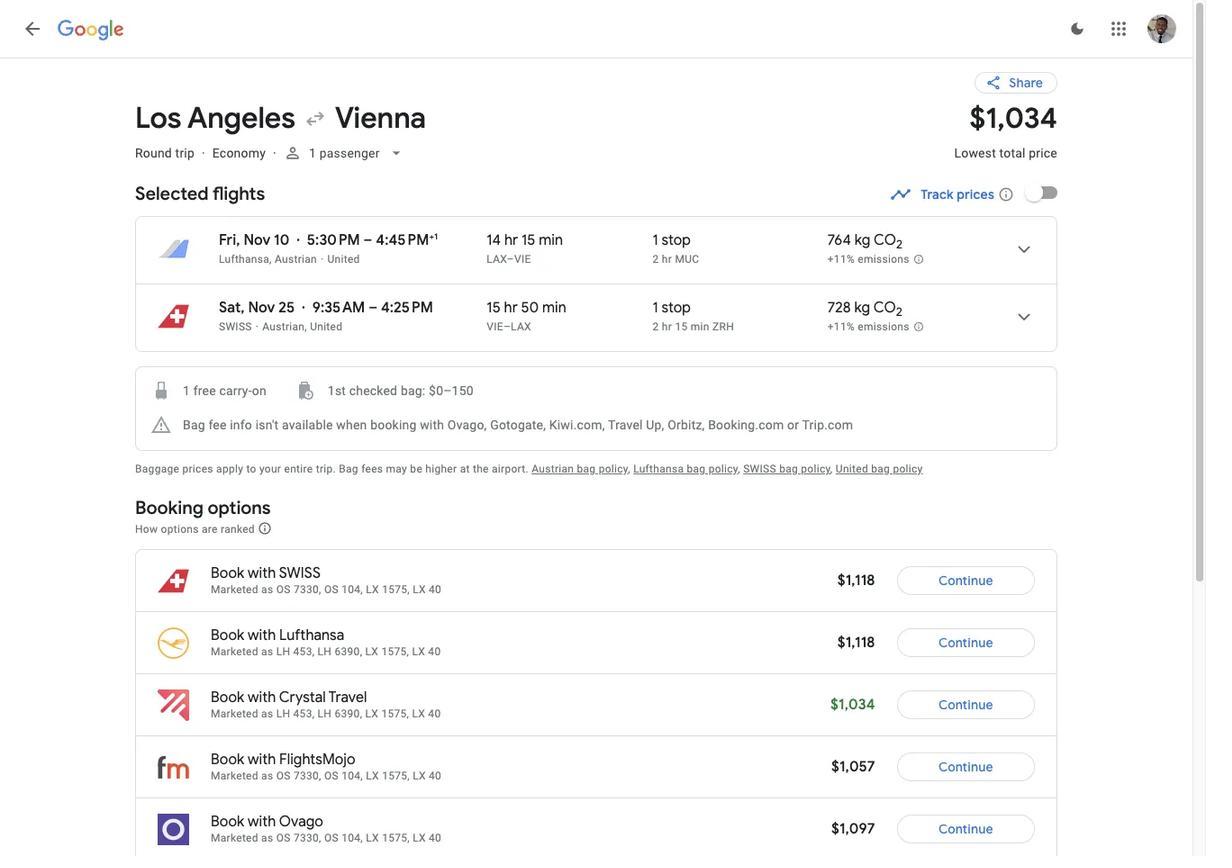 Task type: vqa. For each thing, say whether or not it's contained in the screenshot.


Task type: locate. For each thing, give the bounding box(es) containing it.
6390, up the flightsmojo
[[335, 708, 363, 721]]

104, for book with ovago
[[342, 833, 363, 845]]

1575, inside the book with lufthansa marketed as lh 453, lh 6390, lx 1575, lx 40
[[382, 646, 409, 659]]

1 horizontal spatial austrian
[[532, 463, 574, 476]]

book inside book with flightsmojo marketed as os 7330, os 104, lx 1575, lx 40
[[211, 751, 244, 770]]

booking
[[135, 497, 204, 520]]

1 horizontal spatial  image
[[256, 321, 259, 333]]

co inside 728 kg co 2
[[874, 299, 896, 317]]

as inside 'book with ovago marketed as os 7330, os 104, lx 1575, lx 40'
[[261, 833, 273, 845]]

2 vertical spatial 104,
[[342, 833, 363, 845]]

4 as from the top
[[261, 770, 273, 783]]

2 co from the top
[[874, 299, 896, 317]]

book inside the book with lufthansa marketed as lh 453, lh 6390, lx 1575, lx 40
[[211, 627, 244, 645]]

+11% emissions
[[828, 253, 910, 266], [828, 321, 910, 334]]

0 vertical spatial nov
[[244, 232, 271, 250]]

with inside book with flightsmojo marketed as os 7330, os 104, lx 1575, lx 40
[[248, 751, 276, 770]]

1 vertical spatial 15
[[487, 299, 501, 317]]

1 vertical spatial austrian
[[532, 463, 574, 476]]

1 104, from the top
[[342, 584, 363, 597]]

0 vertical spatial kg
[[855, 232, 871, 250]]

$1,097
[[832, 821, 875, 839]]

fri,
[[219, 232, 240, 250]]

Los Angeles to Vienna and back text field
[[135, 100, 933, 137]]

 image
[[202, 146, 205, 160], [273, 146, 277, 160], [256, 321, 259, 333]]

, down booking.com
[[738, 463, 741, 476]]

1 vertical spatial nov
[[248, 299, 275, 317]]

 image right trip on the left top of the page
[[202, 146, 205, 160]]

$1,034 up total
[[970, 100, 1058, 137]]

1 book from the top
[[211, 565, 244, 583]]

1 vertical spatial 6390,
[[335, 708, 363, 721]]

lax
[[487, 253, 507, 266], [511, 321, 532, 333]]

marketed for book with lufthansa
[[211, 646, 258, 659]]

hr
[[504, 232, 518, 250], [662, 253, 672, 266], [504, 299, 518, 317], [662, 321, 672, 333]]

1 horizontal spatial 15
[[522, 232, 536, 250]]

2 inside 1 stop 2 hr 15 min zrh
[[653, 321, 659, 333]]

1 $1,118 from the top
[[838, 572, 875, 590]]

3 continue from the top
[[939, 697, 994, 714]]

swiss down sat,
[[219, 321, 252, 333]]

book inside the book with swiss marketed as os 7330, os 104, lx 1575, lx 40
[[211, 565, 244, 583]]

main content
[[135, 58, 1058, 857]]

2 vertical spatial swiss
[[279, 565, 321, 583]]

2 right 728
[[896, 305, 903, 320]]

2 policy from the left
[[709, 463, 738, 476]]

as
[[261, 584, 273, 597], [261, 646, 273, 659], [261, 708, 273, 721], [261, 770, 273, 783], [261, 833, 273, 845]]

1575,
[[382, 584, 410, 597], [382, 646, 409, 659], [382, 708, 409, 721], [382, 770, 410, 783], [382, 833, 410, 845]]

$1,118 down $1,118 text box
[[838, 634, 875, 652]]

as inside the book with swiss marketed as os 7330, os 104, lx 1575, lx 40
[[261, 584, 273, 597]]

1 vertical spatial prices
[[182, 463, 213, 476]]

with left the flightsmojo
[[248, 751, 276, 770]]

0 vertical spatial 6390,
[[335, 646, 363, 659]]

with down learn more about booking options icon
[[248, 565, 276, 583]]

0 vertical spatial +11%
[[828, 253, 855, 266]]

 image down the sat, nov 25
[[256, 321, 259, 333]]

co right 728
[[874, 299, 896, 317]]

3 104, from the top
[[342, 833, 363, 845]]

hr inside 14 hr 15 min lax – vie
[[504, 232, 518, 250]]

min right "14"
[[539, 232, 563, 250]]

40 inside 'book with ovago marketed as os 7330, os 104, lx 1575, lx 40'
[[429, 833, 442, 845]]

2 book from the top
[[211, 627, 244, 645]]

1 vertical spatial bag
[[339, 463, 359, 476]]

1 up layover (1 of 1) is a 2 hr layover at munich international airport in munich. 'element'
[[653, 232, 658, 250]]

marketed inside the book with swiss marketed as os 7330, os 104, lx 1575, lx 40
[[211, 584, 258, 597]]

marketed inside 'book with ovago marketed as os 7330, os 104, lx 1575, lx 40'
[[211, 833, 258, 845]]

$1,034 for $1,034 lowest total price
[[970, 100, 1058, 137]]

7330, up the book with lufthansa marketed as lh 453, lh 6390, lx 1575, lx 40
[[294, 584, 321, 597]]

2 left zrh
[[653, 321, 659, 333]]

$1,034
[[970, 100, 1058, 137], [831, 697, 875, 715]]

453, down 'crystal'
[[293, 708, 315, 721]]

0 vertical spatial 1 stop flight. element
[[653, 232, 691, 252]]

kg inside 764 kg co 2
[[855, 232, 871, 250]]

none text field containing $1,034
[[955, 100, 1058, 177]]

1 stop flight. element down muc
[[653, 299, 691, 320]]

40 for book with lufthansa
[[428, 646, 441, 659]]

, down trip.com
[[831, 463, 833, 476]]

kg right 764
[[855, 232, 871, 250]]

0 horizontal spatial travel
[[329, 689, 367, 707]]

book for book with lufthansa
[[211, 627, 244, 645]]

1 inside popup button
[[309, 146, 316, 160]]

marketed inside book with flightsmojo marketed as os 7330, os 104, lx 1575, lx 40
[[211, 770, 258, 783]]

0 horizontal spatial 15
[[487, 299, 501, 317]]

lufthansa down the book with swiss marketed as os 7330, os 104, lx 1575, lx 40 at the bottom left of page
[[279, 627, 345, 645]]

continue button for book with flightsmojo
[[897, 746, 1035, 789]]

104, inside 'book with ovago marketed as os 7330, os 104, lx 1575, lx 40'
[[342, 833, 363, 845]]

1 , from the left
[[628, 463, 631, 476]]

2 vertical spatial united
[[836, 463, 869, 476]]

isn't
[[256, 418, 279, 433]]

economy
[[213, 146, 266, 160]]

continue button for book with swiss
[[897, 560, 1035, 603]]

2 as from the top
[[261, 646, 273, 659]]

booking options
[[135, 497, 271, 520]]

0 horizontal spatial lufthansa
[[279, 627, 345, 645]]

policy
[[599, 463, 628, 476], [709, 463, 738, 476], [801, 463, 831, 476], [893, 463, 923, 476]]

3 book from the top
[[211, 689, 244, 707]]

be
[[410, 463, 423, 476]]

1 horizontal spatial lufthansa
[[634, 463, 684, 476]]

40 inside the book with lufthansa marketed as lh 453, lh 6390, lx 1575, lx 40
[[428, 646, 441, 659]]

1 continue button from the top
[[897, 560, 1035, 603]]

1 7330, from the top
[[294, 584, 321, 597]]

united down trip.com
[[836, 463, 869, 476]]

list containing fri, nov 10
[[136, 217, 1057, 351]]

2 7330, from the top
[[294, 770, 321, 783]]

your
[[259, 463, 281, 476]]

austrian down 10
[[275, 253, 317, 266]]

swiss up the book with lufthansa marketed as lh 453, lh 6390, lx 1575, lx 40
[[279, 565, 321, 583]]

– right 5:30 pm
[[364, 232, 373, 250]]

5 marketed from the top
[[211, 833, 258, 845]]

1 vertical spatial co
[[874, 299, 896, 317]]

min inside 14 hr 15 min lax – vie
[[539, 232, 563, 250]]

continue button for book with ovago
[[897, 808, 1035, 852]]

book with crystal travel marketed as lh 453, lh 6390, lx 1575, lx 40
[[211, 689, 441, 721]]

+11%
[[828, 253, 855, 266], [828, 321, 855, 334]]

lx
[[366, 584, 379, 597], [413, 584, 426, 597], [365, 646, 379, 659], [412, 646, 425, 659], [365, 708, 379, 721], [412, 708, 425, 721], [366, 770, 379, 783], [413, 770, 426, 783], [366, 833, 379, 845], [413, 833, 426, 845]]

0 horizontal spatial ,
[[628, 463, 631, 476]]

0 vertical spatial vie
[[515, 253, 531, 266]]

1 vertical spatial stop
[[662, 299, 691, 317]]

hr left 50
[[504, 299, 518, 317]]

2 horizontal spatial  image
[[273, 146, 277, 160]]

1 horizontal spatial lax
[[511, 321, 532, 333]]

1 1 stop flight. element from the top
[[653, 232, 691, 252]]

7330, for ovago
[[294, 833, 321, 845]]

4 policy from the left
[[893, 463, 923, 476]]

min for 14 hr 15 min
[[539, 232, 563, 250]]

7330, inside 'book with ovago marketed as os 7330, os 104, lx 1575, lx 40'
[[294, 833, 321, 845]]

4 book from the top
[[211, 751, 244, 770]]

0 horizontal spatial options
[[161, 523, 199, 536]]

3 , from the left
[[831, 463, 833, 476]]

1 left passenger
[[309, 146, 316, 160]]

7330, down the flightsmojo
[[294, 770, 321, 783]]

2 1 stop flight. element from the top
[[653, 299, 691, 320]]

vienna
[[335, 100, 426, 137]]

entire
[[284, 463, 313, 476]]

1 inside 1 stop 2 hr muc
[[653, 232, 658, 250]]

1 free carry-on
[[183, 384, 267, 398]]

total duration 14 hr 15 min. element
[[487, 232, 653, 252]]

– up the 15 hr 50 min vie – lax
[[507, 253, 515, 266]]

2 horizontal spatial 15
[[675, 321, 688, 333]]

$1,034 for $1,034
[[831, 697, 875, 715]]

7330, inside book with flightsmojo marketed as os 7330, os 104, lx 1575, lx 40
[[294, 770, 321, 783]]

5 as from the top
[[261, 833, 273, 845]]

2 right 764
[[897, 237, 903, 252]]

with for swiss
[[248, 565, 276, 583]]

5 continue button from the top
[[897, 808, 1035, 852]]

with for ovago
[[248, 814, 276, 832]]

1 vertical spatial 104,
[[342, 770, 363, 783]]

1575, inside book with flightsmojo marketed as os 7330, os 104, lx 1575, lx 40
[[382, 770, 410, 783]]

1 vertical spatial united
[[310, 321, 343, 333]]

kg inside 728 kg co 2
[[855, 299, 871, 317]]

1 horizontal spatial prices
[[957, 187, 995, 203]]

5 book from the top
[[211, 814, 244, 832]]

+11% emissions down 764 kg co 2
[[828, 253, 910, 266]]

united down 5:30 pm
[[327, 253, 360, 266]]

lax down 50
[[511, 321, 532, 333]]

1 down 1 stop 2 hr muc
[[653, 299, 658, 317]]

7330, for swiss
[[294, 584, 321, 597]]

0 horizontal spatial austrian
[[275, 253, 317, 266]]

0 vertical spatial prices
[[957, 187, 995, 203]]

with down the book with swiss marketed as os 7330, os 104, lx 1575, lx 40 at the bottom left of page
[[248, 627, 276, 645]]

0 horizontal spatial lax
[[487, 253, 507, 266]]

1 vertical spatial +11% emissions
[[828, 321, 910, 334]]

15 inside 1 stop 2 hr 15 min zrh
[[675, 321, 688, 333]]

0 vertical spatial +11% emissions
[[828, 253, 910, 266]]

1 bag from the left
[[577, 463, 596, 476]]

options down booking
[[161, 523, 199, 536]]

kg right 728
[[855, 299, 871, 317]]

0 vertical spatial travel
[[608, 418, 643, 433]]

airport.
[[492, 463, 529, 476]]

2 +11% emissions from the top
[[828, 321, 910, 334]]

$1,057
[[832, 759, 875, 777]]

nov for sat,
[[248, 299, 275, 317]]

4 marketed from the top
[[211, 770, 258, 783]]

with for crystal
[[248, 689, 276, 707]]

track
[[921, 187, 954, 203]]

1 vertical spatial 1 stop flight. element
[[653, 299, 691, 320]]

swiss down booking.com
[[743, 463, 777, 476]]

muc
[[675, 253, 700, 266]]

1 kg from the top
[[855, 232, 871, 250]]

– inside 5:30 pm – 4:45 pm +1
[[364, 232, 373, 250]]

with for lufthansa
[[248, 627, 276, 645]]

zrh
[[713, 321, 734, 333]]

0 vertical spatial 453,
[[293, 646, 315, 659]]

1 vertical spatial options
[[161, 523, 199, 536]]

layover (1 of 1) is a 2 hr 15 min layover at zurich airport in zürich. element
[[653, 320, 819, 334]]

10
[[274, 232, 290, 250]]

learn more about booking options element
[[258, 519, 272, 539]]

2 vertical spatial min
[[691, 321, 710, 333]]

book inside book with crystal travel marketed as lh 453, lh 6390, lx 1575, lx 40
[[211, 689, 244, 707]]

trip.
[[316, 463, 336, 476]]

emissions down 728 kg co 2
[[858, 321, 910, 334]]

ranked
[[221, 523, 255, 536]]

+11% down 728
[[828, 321, 855, 334]]

1 vertical spatial lax
[[511, 321, 532, 333]]

bag
[[183, 418, 205, 433], [339, 463, 359, 476]]

how options are ranked
[[135, 523, 258, 536]]

2 left muc
[[653, 253, 659, 266]]

crystal
[[279, 689, 326, 707]]

1 vertical spatial lufthansa
[[279, 627, 345, 645]]

fees
[[361, 463, 383, 476]]

0 vertical spatial lufthansa
[[634, 463, 684, 476]]

2 horizontal spatial swiss
[[743, 463, 777, 476]]

book with flightsmojo marketed as os 7330, os 104, lx 1575, lx 40
[[211, 751, 442, 783]]

flight details. return flight on saturday, november 25. leaves vienna international airport at 9:35 am on saturday, november 25 and arrives at los angeles international airport at 4:25 pm on saturday, november 25. image
[[1003, 296, 1046, 339]]

15 left 50
[[487, 299, 501, 317]]

104, up the book with lufthansa marketed as lh 453, lh 6390, lx 1575, lx 40
[[342, 584, 363, 597]]

1 for 1 stop 2 hr muc
[[653, 232, 658, 250]]

1 vertical spatial 7330,
[[294, 770, 321, 783]]

1 horizontal spatial travel
[[608, 418, 643, 433]]

nov up lufthansa, austrian
[[244, 232, 271, 250]]

with inside the book with swiss marketed as os 7330, os 104, lx 1575, lx 40
[[248, 565, 276, 583]]

vie up 50
[[515, 253, 531, 266]]

prices for baggage
[[182, 463, 213, 476]]

1 stop flight. element for 14 hr 15 min
[[653, 232, 691, 252]]

lufthansa down "up,"
[[634, 463, 684, 476]]

1 horizontal spatial vie
[[515, 253, 531, 266]]

1 +11% emissions from the top
[[828, 253, 910, 266]]

prices left apply
[[182, 463, 213, 476]]

1 vertical spatial $1,118
[[838, 634, 875, 652]]

3 continue button from the top
[[897, 684, 1035, 727]]

2 +11% from the top
[[828, 321, 855, 334]]

0 horizontal spatial prices
[[182, 463, 213, 476]]

3 policy from the left
[[801, 463, 831, 476]]

0 vertical spatial $1,034
[[970, 100, 1058, 137]]

list
[[136, 217, 1057, 351]]

1 vertical spatial 453,
[[293, 708, 315, 721]]

with left 'crystal'
[[248, 689, 276, 707]]

2
[[897, 237, 903, 252], [653, 253, 659, 266], [896, 305, 903, 320], [653, 321, 659, 333]]

1 vertical spatial emissions
[[858, 321, 910, 334]]

hr left zrh
[[662, 321, 672, 333]]

1118 US dollars text field
[[838, 634, 875, 652]]

1 stop flight. element up muc
[[653, 232, 691, 252]]

2 kg from the top
[[855, 299, 871, 317]]

1 stop flight. element
[[653, 232, 691, 252], [653, 299, 691, 320]]

1 policy from the left
[[599, 463, 628, 476]]

with left ovago
[[248, 814, 276, 832]]

2 , from the left
[[738, 463, 741, 476]]

united
[[327, 253, 360, 266], [310, 321, 343, 333], [836, 463, 869, 476]]

15 left zrh
[[675, 321, 688, 333]]

1 +11% from the top
[[828, 253, 855, 266]]

total
[[1000, 146, 1026, 160]]

0 vertical spatial 7330,
[[294, 584, 321, 597]]

40 inside book with flightsmojo marketed as os 7330, os 104, lx 1575, lx 40
[[429, 770, 442, 783]]

os
[[276, 584, 291, 597], [324, 584, 339, 597], [276, 770, 291, 783], [324, 770, 339, 783], [276, 833, 291, 845], [324, 833, 339, 845]]

1 horizontal spatial swiss
[[279, 565, 321, 583]]

104, inside the book with swiss marketed as os 7330, os 104, lx 1575, lx 40
[[342, 584, 363, 597]]

prices for track
[[957, 187, 995, 203]]

3 marketed from the top
[[211, 708, 258, 721]]

are
[[202, 523, 218, 536]]

1 vertical spatial $1,034
[[831, 697, 875, 715]]

1 marketed from the top
[[211, 584, 258, 597]]

0 vertical spatial swiss
[[219, 321, 252, 333]]

with inside 'book with ovago marketed as os 7330, os 104, lx 1575, lx 40'
[[248, 814, 276, 832]]

united down return flight on saturday, november 25. leaves vienna international airport at 9:35 am on saturday, november 25 and arrives at los angeles international airport at 4:25 pm on saturday, november 25. 'element'
[[310, 321, 343, 333]]

4 continue button from the top
[[897, 746, 1035, 789]]

5 continue from the top
[[939, 822, 994, 838]]

$1,118 up $1,118 text field
[[838, 572, 875, 590]]

$1,034 inside $1,034 lowest total price
[[970, 100, 1058, 137]]

hr inside 1 stop 2 hr muc
[[662, 253, 672, 266]]

co right 764
[[874, 232, 897, 250]]

1575, inside the book with swiss marketed as os 7330, os 104, lx 1575, lx 40
[[382, 584, 410, 597]]

104, down the flightsmojo
[[342, 770, 363, 783]]

0 horizontal spatial vie
[[487, 321, 504, 333]]

as for lufthansa
[[261, 646, 273, 659]]

0 vertical spatial lax
[[487, 253, 507, 266]]

learn more about booking options image
[[258, 522, 272, 536]]

0 horizontal spatial bag
[[183, 418, 205, 433]]

0 vertical spatial 104,
[[342, 584, 363, 597]]

info
[[230, 418, 252, 433]]

as inside book with flightsmojo marketed as os 7330, os 104, lx 1575, lx 40
[[261, 770, 273, 783]]

1118 US dollars text field
[[838, 572, 875, 590]]

$1,118
[[838, 572, 875, 590], [838, 634, 875, 652]]

1034 us dollars element
[[970, 100, 1058, 137]]

with inside the book with lufthansa marketed as lh 453, lh 6390, lx 1575, lx 40
[[248, 627, 276, 645]]

1 left free
[[183, 384, 190, 398]]

continue
[[939, 573, 994, 589], [939, 635, 994, 651], [939, 697, 994, 714], [939, 760, 994, 776], [939, 822, 994, 838]]

1034 US dollars text field
[[831, 697, 875, 715]]

min inside the 15 hr 50 min vie – lax
[[542, 299, 567, 317]]

104, inside book with flightsmojo marketed as os 7330, os 104, lx 1575, lx 40
[[342, 770, 363, 783]]

+11% down 764
[[828, 253, 855, 266]]

emissions down 764 kg co 2
[[858, 253, 910, 266]]

first checked bag costs between 0 us dollars and 150 us dollars element
[[295, 380, 474, 402]]

0 vertical spatial united
[[327, 253, 360, 266]]

or
[[788, 418, 799, 433]]

2 continue from the top
[[939, 635, 994, 651]]

book for book with crystal travel
[[211, 689, 244, 707]]

7330, down ovago
[[294, 833, 321, 845]]

0 horizontal spatial swiss
[[219, 321, 252, 333]]

$1,034 up $1,057 text box
[[831, 697, 875, 715]]

$1,118 for lufthansa
[[838, 634, 875, 652]]

1 453, from the top
[[293, 646, 315, 659]]

baggage
[[135, 463, 179, 476]]

1 co from the top
[[874, 232, 897, 250]]

kg for 728
[[855, 299, 871, 317]]

1 horizontal spatial $1,034
[[970, 100, 1058, 137]]

austrian
[[275, 253, 317, 266], [532, 463, 574, 476]]

2 vertical spatial 7330,
[[294, 833, 321, 845]]

hr left muc
[[662, 253, 672, 266]]

0 vertical spatial min
[[539, 232, 563, 250]]

0 vertical spatial options
[[208, 497, 271, 520]]

lax down "14"
[[487, 253, 507, 266]]

bag right trip.
[[339, 463, 359, 476]]

1 horizontal spatial ,
[[738, 463, 741, 476]]

options up ranked
[[208, 497, 271, 520]]

options for booking
[[208, 497, 271, 520]]

2 emissions from the top
[[858, 321, 910, 334]]

6390, inside book with crystal travel marketed as lh 453, lh 6390, lx 1575, lx 40
[[335, 708, 363, 721]]

travel right 'crystal'
[[329, 689, 367, 707]]

40 inside book with crystal travel marketed as lh 453, lh 6390, lx 1575, lx 40
[[428, 708, 441, 721]]

4 continue from the top
[[939, 760, 994, 776]]

15
[[522, 232, 536, 250], [487, 299, 501, 317], [675, 321, 688, 333]]

453, up 'crystal'
[[293, 646, 315, 659]]

2 marketed from the top
[[211, 646, 258, 659]]

nov left 25
[[248, 299, 275, 317]]

hr right "14"
[[504, 232, 518, 250]]

9:35 am
[[312, 299, 365, 317]]

prices
[[957, 187, 995, 203], [182, 463, 213, 476]]

with inside book with crystal travel marketed as lh 453, lh 6390, lx 1575, lx 40
[[248, 689, 276, 707]]

austrian,
[[262, 321, 307, 333]]

40 inside the book with swiss marketed as os 7330, os 104, lx 1575, lx 40
[[429, 584, 442, 597]]

marketed inside book with crystal travel marketed as lh 453, lh 6390, lx 1575, lx 40
[[211, 708, 258, 721]]

checked
[[349, 384, 398, 398]]

2 vertical spatial 15
[[675, 321, 688, 333]]

co inside 764 kg co 2
[[874, 232, 897, 250]]

0 vertical spatial austrian
[[275, 253, 317, 266]]

104, down book with flightsmojo marketed as os 7330, os 104, lx 1575, lx 40
[[342, 833, 363, 845]]

None text field
[[955, 100, 1058, 177]]

1
[[309, 146, 316, 160], [653, 232, 658, 250], [653, 299, 658, 317], [183, 384, 190, 398]]

2 stop from the top
[[662, 299, 691, 317]]

Departure time: 9:35 AM. text field
[[312, 299, 365, 317]]

as inside the book with lufthansa marketed as lh 453, lh 6390, lx 1575, lx 40
[[261, 646, 273, 659]]

2 6390, from the top
[[335, 708, 363, 721]]

1 continue from the top
[[939, 573, 994, 589]]

5:30 pm – 4:45 pm +1
[[307, 231, 438, 250]]

1 vertical spatial travel
[[329, 689, 367, 707]]

2 104, from the top
[[342, 770, 363, 783]]

swiss inside the book with swiss marketed as os 7330, os 104, lx 1575, lx 40
[[279, 565, 321, 583]]

min left zrh
[[691, 321, 710, 333]]

1 vertical spatial swiss
[[743, 463, 777, 476]]

0 vertical spatial 15
[[522, 232, 536, 250]]

1 emissions from the top
[[858, 253, 910, 266]]

1 vertical spatial min
[[542, 299, 567, 317]]

0 horizontal spatial $1,034
[[831, 697, 875, 715]]

0 vertical spatial emissions
[[858, 253, 910, 266]]

book
[[211, 565, 244, 583], [211, 627, 244, 645], [211, 689, 244, 707], [211, 751, 244, 770], [211, 814, 244, 832]]

stop for 15 hr 50 min
[[662, 299, 691, 317]]

apply
[[216, 463, 243, 476]]

2 continue button from the top
[[897, 622, 1035, 665]]

764 kg co 2
[[828, 232, 903, 252]]

vie down total duration 15 hr 50 min. element
[[487, 321, 504, 333]]

emissions
[[858, 253, 910, 266], [858, 321, 910, 334]]

+11% emissions down 728 kg co 2
[[828, 321, 910, 334]]

1 stop from the top
[[662, 232, 691, 250]]

1 as from the top
[[261, 584, 273, 597]]

marketed for book with swiss
[[211, 584, 258, 597]]

as for swiss
[[261, 584, 273, 597]]

0 vertical spatial $1,118
[[838, 572, 875, 590]]

bag left fee
[[183, 418, 205, 433]]

– down total duration 15 hr 50 min. element
[[504, 321, 511, 333]]

lh
[[276, 646, 290, 659], [318, 646, 332, 659], [276, 708, 290, 721], [318, 708, 332, 721]]

1575, for book with lufthansa
[[382, 646, 409, 659]]

prices left learn more about tracked prices icon
[[957, 187, 995, 203]]

, left lufthansa bag policy link
[[628, 463, 631, 476]]

stop inside 1 stop 2 hr muc
[[662, 232, 691, 250]]

Arrival time: 4:45 PM on  Saturday, November 11. text field
[[376, 231, 438, 250]]

travel left "up,"
[[608, 418, 643, 433]]

marketed inside the book with lufthansa marketed as lh 453, lh 6390, lx 1575, lx 40
[[211, 646, 258, 659]]

0 vertical spatial bag
[[183, 418, 205, 433]]

1575, inside 'book with ovago marketed as os 7330, os 104, lx 1575, lx 40'
[[382, 833, 410, 845]]

1 vertical spatial kg
[[855, 299, 871, 317]]

1 6390, from the top
[[335, 646, 363, 659]]

kg
[[855, 232, 871, 250], [855, 299, 871, 317]]

7330, inside the book with swiss marketed as os 7330, os 104, lx 1575, lx 40
[[294, 584, 321, 597]]

3 7330, from the top
[[294, 833, 321, 845]]

travel
[[608, 418, 643, 433], [329, 689, 367, 707]]

1 passenger button
[[277, 132, 412, 175]]

2 horizontal spatial ,
[[831, 463, 833, 476]]

1 inside 1 stop 2 hr 15 min zrh
[[653, 299, 658, 317]]

2 453, from the top
[[293, 708, 315, 721]]

book inside 'book with ovago marketed as os 7330, os 104, lx 1575, lx 40'
[[211, 814, 244, 832]]

 image right economy
[[273, 146, 277, 160]]

1 horizontal spatial bag
[[339, 463, 359, 476]]

15 right "14"
[[522, 232, 536, 250]]

min right 50
[[542, 299, 567, 317]]

1 horizontal spatial options
[[208, 497, 271, 520]]

2 inside 1 stop 2 hr muc
[[653, 253, 659, 266]]

1 vertical spatial +11%
[[828, 321, 855, 334]]

2 $1,118 from the top
[[838, 634, 875, 652]]

hr inside the 15 hr 50 min vie – lax
[[504, 299, 518, 317]]

main content containing los angeles
[[135, 58, 1058, 857]]

0 vertical spatial co
[[874, 232, 897, 250]]

austrian right airport.
[[532, 463, 574, 476]]

+11% for 764
[[828, 253, 855, 266]]

options
[[208, 497, 271, 520], [161, 523, 199, 536]]

$1,118 for swiss
[[838, 572, 875, 590]]

3 as from the top
[[261, 708, 273, 721]]

lax inside the 15 hr 50 min vie – lax
[[511, 321, 532, 333]]

stop up muc
[[662, 232, 691, 250]]

6390, up book with crystal travel marketed as lh 453, lh 6390, lx 1575, lx 40
[[335, 646, 363, 659]]

0 vertical spatial stop
[[662, 232, 691, 250]]

1 for 1 stop 2 hr 15 min zrh
[[653, 299, 658, 317]]

1st
[[328, 384, 346, 398]]

marketed for book with ovago
[[211, 833, 258, 845]]

stop inside 1 stop 2 hr 15 min zrh
[[662, 299, 691, 317]]

stop down muc
[[662, 299, 691, 317]]

1 vertical spatial vie
[[487, 321, 504, 333]]



Task type: describe. For each thing, give the bounding box(es) containing it.
1 stop 2 hr 15 min zrh
[[653, 299, 734, 333]]

continue for book with crystal travel
[[939, 697, 994, 714]]

emissions for 764 kg co
[[858, 253, 910, 266]]

40 for book with ovago
[[429, 833, 442, 845]]

co for 764 kg co
[[874, 232, 897, 250]]

1575, for book with ovago
[[382, 833, 410, 845]]

as for flightsmojo
[[261, 770, 273, 783]]

25
[[279, 299, 295, 317]]

lax inside 14 hr 15 min lax – vie
[[487, 253, 507, 266]]

share button
[[975, 72, 1058, 94]]

orbitz,
[[668, 418, 705, 433]]

14
[[487, 232, 501, 250]]

when
[[336, 418, 367, 433]]

+11% emissions for 764
[[828, 253, 910, 266]]

total duration 15 hr 50 min. element
[[487, 299, 653, 320]]

flights
[[213, 183, 265, 205]]

7330, for flightsmojo
[[294, 770, 321, 783]]

with left the ovago,
[[420, 418, 444, 433]]

Departure time: 5:30 PM. text field
[[307, 232, 360, 250]]

track prices
[[921, 187, 995, 203]]

– inside the 15 hr 50 min vie – lax
[[504, 321, 511, 333]]

104, for book with swiss
[[342, 584, 363, 597]]

continue button for book with crystal travel
[[897, 684, 1035, 727]]

continue button for book with lufthansa
[[897, 622, 1035, 665]]

continue for book with lufthansa
[[939, 635, 994, 651]]

– inside 14 hr 15 min lax – vie
[[507, 253, 515, 266]]

0 horizontal spatial  image
[[202, 146, 205, 160]]

728
[[828, 299, 851, 317]]

2 inside 728 kg co 2
[[896, 305, 903, 320]]

40 for book with flightsmojo
[[429, 770, 442, 783]]

round
[[135, 146, 172, 160]]

free
[[193, 384, 216, 398]]

may
[[386, 463, 407, 476]]

764
[[828, 232, 851, 250]]

none text field inside main content
[[955, 100, 1058, 177]]

options for how
[[161, 523, 199, 536]]

loading results progress bar
[[0, 58, 1193, 61]]

1 passenger
[[309, 146, 380, 160]]

– left 4:25 pm
[[369, 299, 378, 317]]

+1
[[429, 231, 438, 242]]

as for ovago
[[261, 833, 273, 845]]

bag fee info isn't available when booking with ovago, gotogate, kiwi.com, travel up, orbitz, booking.com or trip.com
[[183, 418, 854, 433]]

travel inside book with crystal travel marketed as lh 453, lh 6390, lx 1575, lx 40
[[329, 689, 367, 707]]

1575, inside book with crystal travel marketed as lh 453, lh 6390, lx 1575, lx 40
[[382, 708, 409, 721]]

on
[[252, 384, 267, 398]]

trip.com
[[802, 418, 854, 433]]

los
[[135, 100, 182, 137]]

book with ovago marketed as os 7330, os 104, lx 1575, lx 40
[[211, 814, 442, 845]]

flightsmojo
[[279, 751, 356, 770]]

453, inside the book with lufthansa marketed as lh 453, lh 6390, lx 1575, lx 40
[[293, 646, 315, 659]]

baggage prices apply to your entire trip.  bag fees may be higher at the airport. austrian bag policy , lufthansa bag policy , swiss bag policy , united bag policy
[[135, 463, 923, 476]]

price
[[1029, 146, 1058, 160]]

Arrival time: 4:25 PM. text field
[[381, 299, 433, 317]]

$0–150
[[429, 384, 474, 398]]

+11% emissions for 728
[[828, 321, 910, 334]]

1575, for book with swiss
[[382, 584, 410, 597]]

fri, nov 10
[[219, 232, 290, 250]]

book for book with swiss
[[211, 565, 244, 583]]

austrian, united
[[262, 321, 343, 333]]

book for book with ovago
[[211, 814, 244, 832]]

sat, nov 25
[[219, 299, 295, 317]]

how
[[135, 523, 158, 536]]

change appearance image
[[1056, 7, 1099, 50]]

continue for book with swiss
[[939, 573, 994, 589]]

lufthansa, austrian
[[219, 253, 317, 266]]

9:35 am – 4:25 pm
[[312, 299, 433, 317]]

marketed for book with flightsmojo
[[211, 770, 258, 783]]

lufthansa,
[[219, 253, 272, 266]]

50
[[521, 299, 539, 317]]

up,
[[646, 418, 665, 433]]

4:45 pm
[[376, 232, 429, 250]]

united bag policy link
[[836, 463, 923, 476]]

40 for book with swiss
[[429, 584, 442, 597]]

1 for 1 passenger
[[309, 146, 316, 160]]

trip
[[175, 146, 195, 160]]

3 bag from the left
[[780, 463, 798, 476]]

book with lufthansa marketed as lh 453, lh 6390, lx 1575, lx 40
[[211, 627, 441, 659]]

selected flights
[[135, 183, 265, 205]]

with for flightsmojo
[[248, 751, 276, 770]]

6390, inside the book with lufthansa marketed as lh 453, lh 6390, lx 1575, lx 40
[[335, 646, 363, 659]]

gotogate,
[[490, 418, 546, 433]]

to
[[246, 463, 256, 476]]

453, inside book with crystal travel marketed as lh 453, lh 6390, lx 1575, lx 40
[[293, 708, 315, 721]]

round trip
[[135, 146, 195, 160]]

1097 US dollars text field
[[832, 821, 875, 839]]

sat,
[[219, 299, 245, 317]]

lowest
[[955, 146, 997, 160]]

booking
[[370, 418, 417, 433]]

min inside 1 stop 2 hr 15 min zrh
[[691, 321, 710, 333]]

hr inside 1 stop 2 hr 15 min zrh
[[662, 321, 672, 333]]

learn more about tracked prices image
[[998, 187, 1015, 203]]

carry-
[[219, 384, 252, 398]]

austrian bag policy link
[[532, 463, 628, 476]]

book for book with flightsmojo
[[211, 751, 244, 770]]

15 inside the 15 hr 50 min vie – lax
[[487, 299, 501, 317]]

vie inside the 15 hr 50 min vie – lax
[[487, 321, 504, 333]]

1 stop flight. element for 15 hr 50 min
[[653, 299, 691, 320]]

4:25 pm
[[381, 299, 433, 317]]

swiss bag policy link
[[743, 463, 831, 476]]

min for 15 hr 50 min
[[542, 299, 567, 317]]

book with swiss marketed as os 7330, os 104, lx 1575, lx 40
[[211, 565, 442, 597]]

1 stop 2 hr muc
[[653, 232, 700, 266]]

kiwi.com,
[[549, 418, 605, 433]]

ovago,
[[448, 418, 487, 433]]

15 inside 14 hr 15 min lax – vie
[[522, 232, 536, 250]]

lufthansa bag policy link
[[634, 463, 738, 476]]

2 bag from the left
[[687, 463, 706, 476]]

emissions for 728 kg co
[[858, 321, 910, 334]]

continue for book with flightsmojo
[[939, 760, 994, 776]]

return flight on saturday, november 25. leaves vienna international airport at 9:35 am on saturday, november 25 and arrives at los angeles international airport at 4:25 pm on saturday, november 25. element
[[219, 299, 433, 317]]

1st checked bag: $0–150
[[328, 384, 474, 398]]

angeles
[[187, 100, 296, 137]]

go back image
[[22, 18, 43, 40]]

2 inside 764 kg co 2
[[897, 237, 903, 252]]

1057 US dollars text field
[[832, 759, 875, 777]]

as inside book with crystal travel marketed as lh 453, lh 6390, lx 1575, lx 40
[[261, 708, 273, 721]]

the
[[473, 463, 489, 476]]

+11% for 728
[[828, 321, 855, 334]]

15 hr 50 min vie – lax
[[487, 299, 567, 333]]

departing flight on friday, november 10. leaves los angeles international airport at 5:30 pm on friday, november 10 and arrives at vienna international airport at 4:45 pm on saturday, november 11. element
[[219, 231, 438, 250]]

flight details. departing flight on friday, november 10. leaves los angeles international airport at 5:30 pm on friday, november 10 and arrives at vienna international airport at 4:45 pm on saturday, november 11. image
[[1003, 228, 1046, 271]]

passenger
[[319, 146, 380, 160]]

728 kg co 2
[[828, 299, 903, 320]]

fee
[[209, 418, 227, 433]]

higher
[[426, 463, 457, 476]]

ovago
[[279, 814, 323, 832]]

lufthansa inside the book with lufthansa marketed as lh 453, lh 6390, lx 1575, lx 40
[[279, 627, 345, 645]]

4 bag from the left
[[872, 463, 890, 476]]

layover (1 of 1) is a 2 hr layover at munich international airport in munich. element
[[653, 252, 819, 267]]

at
[[460, 463, 470, 476]]

booking.com
[[708, 418, 784, 433]]

continue for book with ovago
[[939, 822, 994, 838]]

stop for 14 hr 15 min
[[662, 232, 691, 250]]

list inside main content
[[136, 217, 1057, 351]]

share
[[1009, 75, 1043, 91]]

co for 728 kg co
[[874, 299, 896, 317]]

bag:
[[401, 384, 426, 398]]

vie inside 14 hr 15 min lax – vie
[[515, 253, 531, 266]]

kg for 764
[[855, 232, 871, 250]]

1 for 1 free carry-on
[[183, 384, 190, 398]]

1575, for book with flightsmojo
[[382, 770, 410, 783]]

5:30 pm
[[307, 232, 360, 250]]

14 hr 15 min lax – vie
[[487, 232, 563, 266]]

available
[[282, 418, 333, 433]]

selected
[[135, 183, 209, 205]]

104, for book with flightsmojo
[[342, 770, 363, 783]]

nov for fri,
[[244, 232, 271, 250]]



